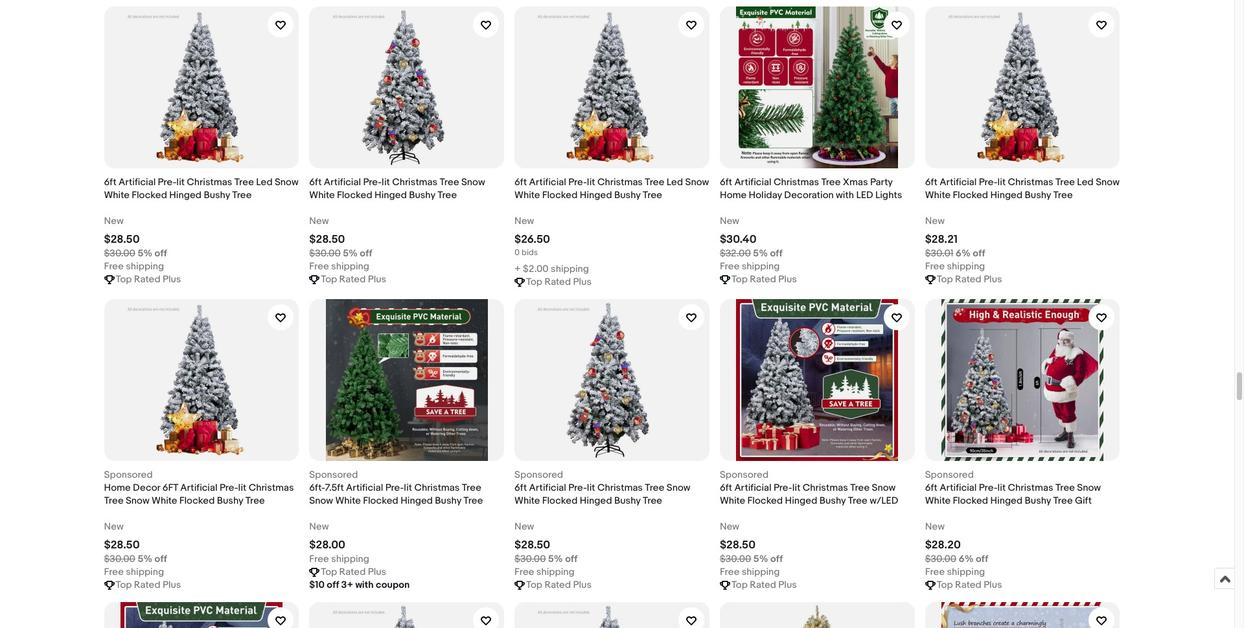 Task type: vqa. For each thing, say whether or not it's contained in the screenshot.
previous price $30.00 5% off text box
yes



Task type: locate. For each thing, give the bounding box(es) containing it.
lit inside 'sponsored 6ft artificial pre-lit christmas tree snow white flocked hinged bushy tree w/led'
[[792, 482, 801, 495]]

0 horizontal spatial led
[[256, 176, 273, 189]]

6% for $28.20
[[959, 554, 974, 566]]

2 6ft artificial pre-lit christmas tree led snow white flocked hinged bushy tree from the left
[[515, 176, 709, 202]]

pre- inside 'sponsored home decor 6ft artificial pre-lit christmas tree snow white flocked bushy tree'
[[220, 482, 238, 495]]

new text field for the $28.00 text field
[[309, 521, 329, 534]]

1 vertical spatial home
[[104, 482, 131, 495]]

6ft-
[[309, 482, 325, 495]]

shipping inside new $28.20 $30.00 6% off free shipping
[[947, 567, 985, 579]]

with down xmas
[[836, 189, 854, 202]]

new $26.50 0 bids + $2.00 shipping
[[515, 215, 589, 276]]

0 vertical spatial $28.50 text field
[[104, 233, 140, 246]]

white
[[104, 189, 130, 202], [309, 189, 335, 202], [515, 189, 540, 202], [925, 189, 951, 202], [152, 495, 177, 508], [335, 495, 361, 508], [515, 495, 540, 508], [720, 495, 745, 508], [925, 495, 951, 508]]

previous price $32.00 5% off text field
[[720, 248, 783, 261]]

sponsored for sponsored 6ft artificial pre-lit christmas tree snow white flocked hinged bushy tree w/led
[[720, 469, 769, 482]]

with right 3+
[[355, 580, 374, 592]]

$10
[[309, 580, 325, 592]]

2 horizontal spatial $28.50 text field
[[720, 539, 756, 552]]

lights
[[875, 189, 902, 202]]

pre- inside 'sponsored 6ft artificial pre-lit christmas tree snow white flocked hinged bushy tree w/led'
[[774, 482, 792, 495]]

0 horizontal spatial previous price $30.00 5% off text field
[[309, 248, 372, 261]]

1 horizontal spatial top rated plus text field
[[321, 274, 386, 287]]

1 vertical spatial previous price $30.00 5% off text field
[[720, 554, 783, 567]]

previous price $30.00 5% off text field
[[104, 248, 167, 261], [104, 554, 167, 567], [515, 554, 578, 567]]

1 led from the left
[[256, 176, 273, 189]]

christmas inside the 6ft artificial christmas tree xmas party home holiday decoration with led lights
[[774, 176, 819, 189]]

1 vertical spatial with
[[355, 580, 374, 592]]

bushy inside 'sponsored home decor 6ft artificial pre-lit christmas tree snow white flocked bushy tree'
[[217, 495, 243, 508]]

$30.00 inside new $28.20 $30.00 6% off free shipping
[[925, 554, 957, 566]]

christmas inside 'sponsored home decor 6ft artificial pre-lit christmas tree snow white flocked bushy tree'
[[249, 482, 294, 495]]

artificial inside 6ft artificial pre-lit christmas tree snow white flocked hinged bushy tree
[[324, 176, 361, 189]]

6ft inside sponsored 6ft artificial pre-lit christmas tree snow white flocked hinged bushy tree
[[515, 482, 527, 495]]

$28.50 text field
[[309, 233, 345, 246], [515, 539, 550, 552], [720, 539, 756, 552]]

lit inside sponsored 6ft-7.5ft artificial pre-lit christmas tree snow white flocked hinged bushy tree
[[404, 482, 412, 495]]

previous price $30.01 6% off text field
[[925, 248, 985, 261]]

6% down $28.20
[[959, 554, 974, 566]]

1 horizontal spatial $28.50 text field
[[515, 539, 550, 552]]

0 vertical spatial previous price $30.00 5% off text field
[[309, 248, 372, 261]]

bushy
[[204, 189, 230, 202], [409, 189, 435, 202], [614, 189, 641, 202], [1025, 189, 1051, 202], [217, 495, 243, 508], [435, 495, 461, 508], [614, 495, 641, 508], [820, 495, 846, 508], [1025, 495, 1051, 508]]

0 vertical spatial home
[[720, 189, 747, 202]]

6ft inside 'sponsored 6ft artificial pre-lit christmas tree snow white flocked hinged bushy tree w/led'
[[720, 482, 732, 495]]

$28.20 text field
[[925, 539, 961, 552]]

home left decor
[[104, 482, 131, 495]]

christmas
[[187, 176, 232, 189], [392, 176, 438, 189], [597, 176, 643, 189], [774, 176, 819, 189], [1008, 176, 1053, 189], [249, 482, 294, 495], [414, 482, 460, 495], [597, 482, 643, 495], [803, 482, 848, 495], [1008, 482, 1053, 495]]

hinged
[[169, 189, 202, 202], [375, 189, 407, 202], [580, 189, 612, 202], [990, 189, 1023, 202], [401, 495, 433, 508], [580, 495, 612, 508], [785, 495, 817, 508], [990, 495, 1023, 508]]

Top Rated Plus text field
[[321, 274, 386, 287], [732, 274, 797, 287], [116, 580, 181, 592]]

new
[[104, 215, 124, 228], [309, 215, 329, 228], [515, 215, 534, 228], [720, 215, 740, 228], [925, 215, 945, 228], [104, 521, 124, 533], [309, 521, 329, 533], [515, 521, 534, 533], [720, 521, 740, 533], [925, 521, 945, 533]]

home left holiday
[[720, 189, 747, 202]]

1 $28.50 text field from the top
[[104, 233, 140, 246]]

1 horizontal spatial home
[[720, 189, 747, 202]]

off
[[155, 248, 167, 260], [360, 248, 372, 260], [770, 248, 783, 260], [973, 248, 985, 260], [155, 554, 167, 566], [565, 554, 578, 566], [770, 554, 783, 566], [976, 554, 988, 566], [327, 580, 339, 592]]

$28.50
[[104, 233, 140, 246], [309, 233, 345, 246], [104, 539, 140, 552], [515, 539, 550, 552], [720, 539, 756, 552]]

Sponsored text field
[[104, 469, 153, 482], [309, 469, 358, 482], [720, 469, 769, 482], [925, 469, 974, 482]]

hinged inside sponsored 6ft artificial pre-lit christmas tree snow white flocked hinged bushy tree gift
[[990, 495, 1023, 508]]

sponsored inside 'sponsored 6ft artificial pre-lit christmas tree snow white flocked hinged bushy tree w/led'
[[720, 469, 769, 482]]

0 horizontal spatial top rated plus text field
[[116, 580, 181, 592]]

5% inside new $30.40 $32.00 5% off free shipping
[[753, 248, 768, 260]]

$30.01
[[925, 248, 954, 260]]

2 sponsored from the left
[[309, 469, 358, 482]]

artificial
[[119, 176, 156, 189], [324, 176, 361, 189], [529, 176, 566, 189], [734, 176, 772, 189], [940, 176, 977, 189], [180, 482, 217, 495], [346, 482, 383, 495], [529, 482, 566, 495], [734, 482, 772, 495], [940, 482, 977, 495]]

new $28.50 $30.00 5% off free shipping for sponsored 6ft artificial pre-lit christmas tree snow white flocked hinged bushy tree
[[515, 521, 578, 579]]

Top Rated Plus text field
[[116, 274, 181, 287], [937, 274, 1002, 287], [526, 276, 592, 289], [321, 567, 386, 580], [526, 580, 592, 592], [732, 580, 797, 592], [937, 580, 1002, 592]]

lit inside sponsored 6ft artificial pre-lit christmas tree snow white flocked hinged bushy tree gift
[[998, 482, 1006, 495]]

3 led from the left
[[1077, 176, 1094, 189]]

led
[[856, 189, 873, 202]]

new text field for $28.20 text field
[[925, 521, 945, 534]]

2 horizontal spatial led
[[1077, 176, 1094, 189]]

2 horizontal spatial 6ft artificial pre-lit christmas tree led snow white flocked hinged bushy tree
[[925, 176, 1120, 202]]

4 sponsored text field from the left
[[925, 469, 974, 482]]

$28.50 text field for sponsored 6ft artificial pre-lit christmas tree snow white flocked hinged bushy tree w/led
[[720, 539, 756, 552]]

6ft artificial pre-lit christmas tree led snow white flocked hinged bushy tree
[[104, 176, 299, 202], [515, 176, 709, 202], [925, 176, 1120, 202]]

lit inside sponsored 6ft artificial pre-lit christmas tree snow white flocked hinged bushy tree
[[587, 482, 595, 495]]

2 horizontal spatial top rated plus text field
[[732, 274, 797, 287]]

1 horizontal spatial previous price $30.00 5% off text field
[[720, 554, 783, 567]]

1 vertical spatial 6%
[[959, 554, 974, 566]]

4 sponsored from the left
[[720, 469, 769, 482]]

sponsored for sponsored 6ft artificial pre-lit christmas tree snow white flocked hinged bushy tree gift
[[925, 469, 974, 482]]

previous price $30.00 5% off text field
[[309, 248, 372, 261], [720, 554, 783, 567]]

pre-
[[158, 176, 176, 189], [363, 176, 382, 189], [568, 176, 587, 189], [979, 176, 998, 189], [220, 482, 238, 495], [385, 482, 404, 495], [568, 482, 587, 495], [774, 482, 792, 495], [979, 482, 998, 495]]

free shipping text field for sponsored 6ft artificial pre-lit christmas tree snow white flocked hinged bushy tree
[[515, 567, 575, 580]]

Free shipping text field
[[309, 261, 369, 274], [104, 567, 164, 580], [515, 567, 575, 580], [925, 567, 985, 580]]

free inside new $28.20 $30.00 6% off free shipping
[[925, 567, 945, 579]]

top
[[116, 274, 132, 286], [321, 274, 337, 286], [732, 274, 748, 286], [937, 274, 953, 286], [526, 276, 542, 289], [321, 567, 337, 579], [116, 580, 132, 592], [526, 580, 542, 592], [732, 580, 748, 592], [937, 580, 953, 592]]

shipping
[[126, 261, 164, 273], [331, 261, 369, 273], [742, 261, 780, 273], [947, 261, 985, 273], [551, 263, 589, 276], [331, 554, 369, 566], [126, 567, 164, 579], [536, 567, 575, 579], [742, 567, 780, 579], [947, 567, 985, 579]]

1 horizontal spatial with
[[836, 189, 854, 202]]

new text field for $30.40 text field
[[720, 215, 740, 228]]

5%
[[138, 248, 152, 260], [343, 248, 358, 260], [753, 248, 768, 260], [138, 554, 152, 566], [548, 554, 563, 566], [754, 554, 768, 566]]

w/led
[[870, 495, 898, 508]]

artificial inside 'sponsored 6ft artificial pre-lit christmas tree snow white flocked hinged bushy tree w/led'
[[734, 482, 772, 495]]

$28.00
[[309, 539, 345, 552]]

previous price $30.00 5% off text field for sponsored home decor 6ft artificial pre-lit christmas tree snow white flocked bushy tree
[[104, 554, 167, 567]]

sponsored inside sponsored 6ft artificial pre-lit christmas tree snow white flocked hinged bushy tree
[[515, 469, 563, 482]]

plus
[[163, 274, 181, 286], [368, 274, 386, 286], [779, 274, 797, 286], [984, 274, 1002, 286], [573, 276, 592, 289], [368, 567, 386, 579], [163, 580, 181, 592], [573, 580, 592, 592], [779, 580, 797, 592], [984, 580, 1002, 592]]

new $28.20 $30.00 6% off free shipping
[[925, 521, 988, 579]]

sponsored
[[104, 469, 153, 482], [309, 469, 358, 482], [515, 469, 563, 482], [720, 469, 769, 482], [925, 469, 974, 482]]

$30.40 text field
[[720, 233, 757, 246]]

hinged inside 6ft artificial pre-lit christmas tree snow white flocked hinged bushy tree
[[375, 189, 407, 202]]

shipping inside new $30.40 $32.00 5% off free shipping
[[742, 261, 780, 273]]

led
[[256, 176, 273, 189], [667, 176, 683, 189], [1077, 176, 1094, 189]]

0 horizontal spatial home
[[104, 482, 131, 495]]

new inside new $30.40 $32.00 5% off free shipping
[[720, 215, 740, 228]]

off inside new $28.21 $30.01 6% off free shipping
[[973, 248, 985, 260]]

sponsored text field for 6ft artificial pre-lit christmas tree snow white flocked hinged bushy tree gift
[[925, 469, 974, 482]]

decoration
[[784, 189, 834, 202]]

christmas inside 'sponsored 6ft artificial pre-lit christmas tree snow white flocked hinged bushy tree w/led'
[[803, 482, 848, 495]]

1 horizontal spatial led
[[667, 176, 683, 189]]

snow inside sponsored 6ft-7.5ft artificial pre-lit christmas tree snow white flocked hinged bushy tree
[[309, 495, 333, 508]]

flocked inside 6ft artificial pre-lit christmas tree snow white flocked hinged bushy tree
[[337, 189, 372, 202]]

with
[[836, 189, 854, 202], [355, 580, 374, 592]]

$10 off 3+ with coupon
[[309, 580, 410, 592]]

1 6ft artificial pre-lit christmas tree led snow white flocked hinged bushy tree from the left
[[104, 176, 299, 202]]

1 sponsored text field from the left
[[104, 469, 153, 482]]

$28.50 text field
[[104, 233, 140, 246], [104, 539, 140, 552]]

sponsored home decor 6ft artificial pre-lit christmas tree snow white flocked bushy tree
[[104, 469, 294, 508]]

sponsored inside sponsored 6ft artificial pre-lit christmas tree snow white flocked hinged bushy tree gift
[[925, 469, 974, 482]]

1 vertical spatial $28.50 text field
[[104, 539, 140, 552]]

$30.00 for sponsored 6ft artificial pre-lit christmas tree snow white flocked hinged bushy tree
[[515, 554, 546, 566]]

home inside the 6ft artificial christmas tree xmas party home holiday decoration with led lights
[[720, 189, 747, 202]]

1 horizontal spatial 6ft artificial pre-lit christmas tree led snow white flocked hinged bushy tree
[[515, 176, 709, 202]]

pre- inside sponsored 6ft artificial pre-lit christmas tree snow white flocked hinged bushy tree
[[568, 482, 587, 495]]

6%
[[956, 248, 971, 260], [959, 554, 974, 566]]

flocked
[[132, 189, 167, 202], [337, 189, 372, 202], [542, 189, 578, 202], [953, 189, 988, 202], [179, 495, 215, 508], [363, 495, 398, 508], [542, 495, 578, 508], [748, 495, 783, 508], [953, 495, 988, 508]]

0 bids text field
[[515, 248, 538, 258]]

New text field
[[104, 215, 124, 228], [515, 215, 534, 228], [720, 521, 740, 534], [925, 521, 945, 534]]

6ft artificial pre-lit christmas tree led snow white flocked hinged bushy tree for $26.50
[[515, 176, 709, 202]]

free shipping text field for $28.50
[[104, 261, 164, 274]]

$28.20
[[925, 539, 961, 552]]

0 horizontal spatial $28.50 text field
[[309, 233, 345, 246]]

lit
[[176, 176, 185, 189], [382, 176, 390, 189], [587, 176, 595, 189], [998, 176, 1006, 189], [238, 482, 246, 495], [404, 482, 412, 495], [587, 482, 595, 495], [792, 482, 801, 495], [998, 482, 1006, 495]]

0 horizontal spatial with
[[355, 580, 374, 592]]

bushy inside sponsored 6ft artificial pre-lit christmas tree snow white flocked hinged bushy tree
[[614, 495, 641, 508]]

2 led from the left
[[667, 176, 683, 189]]

$28.00 text field
[[309, 539, 345, 552]]

new $28.50 $30.00 5% off free shipping
[[104, 215, 167, 273], [309, 215, 372, 273], [104, 521, 167, 579], [515, 521, 578, 579], [720, 521, 783, 579]]

Free shipping text field
[[104, 261, 164, 274], [720, 261, 780, 274], [925, 261, 985, 274], [309, 554, 369, 567], [720, 567, 780, 580]]

6ft
[[162, 482, 178, 495]]

party
[[870, 176, 893, 189]]

bids
[[522, 248, 538, 258]]

0 vertical spatial with
[[836, 189, 854, 202]]

2 sponsored text field from the left
[[309, 469, 358, 482]]

holiday
[[749, 189, 782, 202]]

$30.00
[[104, 248, 135, 260], [309, 248, 341, 260], [104, 554, 135, 566], [515, 554, 546, 566], [720, 554, 751, 566], [925, 554, 957, 566]]

sponsored text field for home decor 6ft artificial pre-lit christmas tree snow white flocked bushy tree
[[104, 469, 153, 482]]

1 sponsored from the left
[[104, 469, 153, 482]]

3 6ft artificial pre-lit christmas tree led snow white flocked hinged bushy tree from the left
[[925, 176, 1120, 202]]

top rated plus
[[116, 274, 181, 286], [321, 274, 386, 286], [732, 274, 797, 286], [937, 274, 1002, 286], [526, 276, 592, 289], [321, 567, 386, 579], [116, 580, 181, 592], [526, 580, 592, 592], [732, 580, 797, 592], [937, 580, 1002, 592]]

new inside new $26.50 0 bids + $2.00 shipping
[[515, 215, 534, 228]]

free shipping text field for sponsored home decor 6ft artificial pre-lit christmas tree snow white flocked bushy tree
[[104, 567, 164, 580]]

sponsored inside 'sponsored home decor 6ft artificial pre-lit christmas tree snow white flocked bushy tree'
[[104, 469, 153, 482]]

off inside new $28.20 $30.00 6% off free shipping
[[976, 554, 988, 566]]

off inside text box
[[327, 580, 339, 592]]

white inside 'sponsored 6ft artificial pre-lit christmas tree snow white flocked hinged bushy tree w/led'
[[720, 495, 745, 508]]

christmas inside sponsored 6ft artificial pre-lit christmas tree snow white flocked hinged bushy tree
[[597, 482, 643, 495]]

christmas inside 6ft artificial pre-lit christmas tree snow white flocked hinged bushy tree
[[392, 176, 438, 189]]

$28.50 for sponsored 6ft artificial pre-lit christmas tree snow white flocked hinged bushy tree w/led
[[720, 539, 756, 552]]

white inside 'sponsored home decor 6ft artificial pre-lit christmas tree snow white flocked bushy tree'
[[152, 495, 177, 508]]

free inside new $28.00 free shipping
[[309, 554, 329, 566]]

home
[[720, 189, 747, 202], [104, 482, 131, 495]]

pre- inside 6ft artificial pre-lit christmas tree snow white flocked hinged bushy tree
[[363, 176, 382, 189]]

5 sponsored from the left
[[925, 469, 974, 482]]

new text field for $26.50 "text field"
[[515, 215, 534, 228]]

artificial inside sponsored 6ft-7.5ft artificial pre-lit christmas tree snow white flocked hinged bushy tree
[[346, 482, 383, 495]]

6% right "$30.01"
[[956, 248, 971, 260]]

rated
[[134, 274, 160, 286], [339, 274, 366, 286], [750, 274, 776, 286], [955, 274, 982, 286], [545, 276, 571, 289], [339, 567, 366, 579], [134, 580, 160, 592], [545, 580, 571, 592], [750, 580, 776, 592], [955, 580, 982, 592]]

shipping inside new $26.50 0 bids + $2.00 shipping
[[551, 263, 589, 276]]

bushy inside 'sponsored 6ft artificial pre-lit christmas tree snow white flocked hinged bushy tree w/led'
[[820, 495, 846, 508]]

New text field
[[309, 215, 329, 228], [720, 215, 740, 228], [925, 215, 945, 228], [104, 521, 124, 534], [309, 521, 329, 534], [515, 521, 534, 534]]

$32.00
[[720, 248, 751, 260]]

0 horizontal spatial 6ft artificial pre-lit christmas tree led snow white flocked hinged bushy tree
[[104, 176, 299, 202]]

0 vertical spatial 6%
[[956, 248, 971, 260]]

6% inside new $28.20 $30.00 6% off free shipping
[[959, 554, 974, 566]]

pre- inside sponsored 6ft-7.5ft artificial pre-lit christmas tree snow white flocked hinged bushy tree
[[385, 482, 404, 495]]

sponsored inside sponsored 6ft-7.5ft artificial pre-lit christmas tree snow white flocked hinged bushy tree
[[309, 469, 358, 482]]

with inside text box
[[355, 580, 374, 592]]

free
[[104, 261, 124, 273], [309, 261, 329, 273], [720, 261, 740, 273], [925, 261, 945, 273], [309, 554, 329, 566], [104, 567, 124, 579], [515, 567, 534, 579], [720, 567, 740, 579], [925, 567, 945, 579]]

tree
[[234, 176, 254, 189], [440, 176, 459, 189], [645, 176, 664, 189], [821, 176, 841, 189], [1056, 176, 1075, 189], [232, 189, 252, 202], [437, 189, 457, 202], [643, 189, 662, 202], [1053, 189, 1073, 202], [462, 482, 481, 495], [645, 482, 664, 495], [850, 482, 870, 495], [1056, 482, 1075, 495], [104, 495, 123, 508], [245, 495, 265, 508], [464, 495, 483, 508], [643, 495, 662, 508], [848, 495, 868, 508], [1053, 495, 1073, 508]]

free shipping text field for $30.40
[[720, 261, 780, 274]]

6% inside new $28.21 $30.01 6% off free shipping
[[956, 248, 971, 260]]

bushy inside 6ft artificial pre-lit christmas tree snow white flocked hinged bushy tree
[[409, 189, 435, 202]]

snow
[[275, 176, 299, 189], [461, 176, 485, 189], [685, 176, 709, 189], [1096, 176, 1120, 189], [667, 482, 691, 495], [872, 482, 896, 495], [1077, 482, 1101, 495], [126, 495, 150, 508], [309, 495, 333, 508]]

6ft
[[104, 176, 116, 189], [309, 176, 322, 189], [515, 176, 527, 189], [720, 176, 732, 189], [925, 176, 938, 189], [515, 482, 527, 495], [720, 482, 732, 495], [925, 482, 938, 495]]

7.5ft
[[325, 482, 344, 495]]

sponsored for sponsored 6ft artificial pre-lit christmas tree snow white flocked hinged bushy tree
[[515, 469, 563, 482]]

sponsored 6ft artificial pre-lit christmas tree snow white flocked hinged bushy tree w/led
[[720, 469, 898, 508]]

3 sponsored from the left
[[515, 469, 563, 482]]

$28.21
[[925, 233, 958, 246]]

3 sponsored text field from the left
[[720, 469, 769, 482]]



Task type: describe. For each thing, give the bounding box(es) containing it.
previous price $30.00 5% off text field for sponsored 6ft artificial pre-lit christmas tree snow white flocked hinged bushy tree
[[515, 554, 578, 567]]

artificial inside 'sponsored home decor 6ft artificial pre-lit christmas tree snow white flocked bushy tree'
[[180, 482, 217, 495]]

sponsored for sponsored home decor 6ft artificial pre-lit christmas tree snow white flocked bushy tree
[[104, 469, 153, 482]]

3+
[[341, 580, 353, 592]]

6ft artificial pre-lit christmas tree led snow white flocked hinged bushy tree for $28.21
[[925, 176, 1120, 202]]

free shipping text field for $28.21
[[925, 261, 985, 274]]

bushy inside sponsored 6ft artificial pre-lit christmas tree snow white flocked hinged bushy tree gift
[[1025, 495, 1051, 508]]

artificial inside sponsored 6ft artificial pre-lit christmas tree snow white flocked hinged bushy tree gift
[[940, 482, 977, 495]]

6ft artificial christmas tree xmas party home holiday decoration with led lights
[[720, 176, 902, 202]]

sponsored 6ft-7.5ft artificial pre-lit christmas tree snow white flocked hinged bushy tree
[[309, 469, 483, 508]]

6% for $28.21
[[956, 248, 971, 260]]

6ft artificial pre-lit christmas tree snow white flocked hinged bushy tree
[[309, 176, 485, 202]]

Sponsored text field
[[515, 469, 563, 482]]

hinged inside 'sponsored 6ft artificial pre-lit christmas tree snow white flocked hinged bushy tree w/led'
[[785, 495, 817, 508]]

home inside 'sponsored home decor 6ft artificial pre-lit christmas tree snow white flocked bushy tree'
[[104, 482, 131, 495]]

christmas inside sponsored 6ft-7.5ft artificial pre-lit christmas tree snow white flocked hinged bushy tree
[[414, 482, 460, 495]]

$28.50 text field for sponsored 6ft artificial pre-lit christmas tree snow white flocked hinged bushy tree
[[515, 539, 550, 552]]

flocked inside sponsored 6ft artificial pre-lit christmas tree snow white flocked hinged bushy tree gift
[[953, 495, 988, 508]]

$28.21 text field
[[925, 233, 958, 246]]

new inside new $28.21 $30.01 6% off free shipping
[[925, 215, 945, 228]]

previous price $30.00 6% off text field
[[925, 554, 988, 567]]

new $28.50 $30.00 5% off free shipping for sponsored 6ft artificial pre-lit christmas tree snow white flocked hinged bushy tree w/led
[[720, 521, 783, 579]]

snow inside 'sponsored 6ft artificial pre-lit christmas tree snow white flocked hinged bushy tree w/led'
[[872, 482, 896, 495]]

free inside new $30.40 $32.00 5% off free shipping
[[720, 261, 740, 273]]

led for $28.21
[[1077, 176, 1094, 189]]

$30.00 for sponsored 6ft artificial pre-lit christmas tree snow white flocked hinged bushy tree gift
[[925, 554, 957, 566]]

6ft inside the 6ft artificial christmas tree xmas party home holiday decoration with led lights
[[720, 176, 732, 189]]

snow inside 6ft artificial pre-lit christmas tree snow white flocked hinged bushy tree
[[461, 176, 485, 189]]

pre- inside sponsored 6ft artificial pre-lit christmas tree snow white flocked hinged bushy tree gift
[[979, 482, 998, 495]]

hinged inside sponsored 6ft artificial pre-lit christmas tree snow white flocked hinged bushy tree
[[580, 495, 612, 508]]

coupon
[[376, 580, 410, 592]]

6ft inside sponsored 6ft artificial pre-lit christmas tree snow white flocked hinged bushy tree gift
[[925, 482, 938, 495]]

new text field for $28.50 text box associated with sponsored 6ft artificial pre-lit christmas tree snow white flocked hinged bushy tree
[[515, 521, 534, 534]]

sponsored 6ft artificial pre-lit christmas tree snow white flocked hinged bushy tree gift
[[925, 469, 1101, 508]]

6ft inside 6ft artificial pre-lit christmas tree snow white flocked hinged bushy tree
[[309, 176, 322, 189]]

free inside new $28.21 $30.01 6% off free shipping
[[925, 261, 945, 273]]

sponsored 6ft artificial pre-lit christmas tree snow white flocked hinged bushy tree
[[515, 469, 691, 508]]

2 $28.50 text field from the top
[[104, 539, 140, 552]]

lit inside 6ft artificial pre-lit christmas tree snow white flocked hinged bushy tree
[[382, 176, 390, 189]]

shipping inside new $28.00 free shipping
[[331, 554, 369, 566]]

tree inside the 6ft artificial christmas tree xmas party home holiday decoration with led lights
[[821, 176, 841, 189]]

new text field for leftmost $28.50 text box
[[309, 215, 329, 228]]

xmas
[[843, 176, 868, 189]]

flocked inside 'sponsored home decor 6ft artificial pre-lit christmas tree snow white flocked bushy tree'
[[179, 495, 215, 508]]

snow inside sponsored 6ft artificial pre-lit christmas tree snow white flocked hinged bushy tree
[[667, 482, 691, 495]]

$26.50
[[515, 233, 550, 246]]

snow inside sponsored 6ft artificial pre-lit christmas tree snow white flocked hinged bushy tree gift
[[1077, 482, 1101, 495]]

flocked inside sponsored 6ft artificial pre-lit christmas tree snow white flocked hinged bushy tree
[[542, 495, 578, 508]]

white inside 6ft artificial pre-lit christmas tree snow white flocked hinged bushy tree
[[309, 189, 335, 202]]

$30.00 for sponsored home decor 6ft artificial pre-lit christmas tree snow white flocked bushy tree
[[104, 554, 135, 566]]

new text field for the $28.21 text field
[[925, 215, 945, 228]]

gift
[[1075, 495, 1092, 508]]

white inside sponsored 6ft artificial pre-lit christmas tree snow white flocked hinged bushy tree gift
[[925, 495, 951, 508]]

new text field for $28.50 text box related to sponsored 6ft artificial pre-lit christmas tree snow white flocked hinged bushy tree w/led
[[720, 521, 740, 534]]

+ $2.00 shipping text field
[[515, 263, 589, 276]]

$28.50 for sponsored home decor 6ft artificial pre-lit christmas tree snow white flocked bushy tree
[[104, 539, 140, 552]]

artificial inside the 6ft artificial christmas tree xmas party home holiday decoration with led lights
[[734, 176, 772, 189]]

decor
[[133, 482, 160, 495]]

$30.00 for sponsored 6ft artificial pre-lit christmas tree snow white flocked hinged bushy tree w/led
[[720, 554, 751, 566]]

artificial inside sponsored 6ft artificial pre-lit christmas tree snow white flocked hinged bushy tree
[[529, 482, 566, 495]]

with inside the 6ft artificial christmas tree xmas party home holiday decoration with led lights
[[836, 189, 854, 202]]

sponsored text field for 6ft artificial pre-lit christmas tree snow white flocked hinged bushy tree w/led
[[720, 469, 769, 482]]

off inside new $30.40 $32.00 5% off free shipping
[[770, 248, 783, 260]]

top rated plus text field for $28.50
[[321, 274, 386, 287]]

new inside new $28.20 $30.00 6% off free shipping
[[925, 521, 945, 533]]

0
[[515, 248, 520, 258]]

lit inside 'sponsored home decor 6ft artificial pre-lit christmas tree snow white flocked bushy tree'
[[238, 482, 246, 495]]

snow inside 'sponsored home decor 6ft artificial pre-lit christmas tree snow white flocked bushy tree'
[[126, 495, 150, 508]]

new inside new $28.00 free shipping
[[309, 521, 329, 533]]

sponsored text field for 6ft-7.5ft artificial pre-lit christmas tree snow white flocked hinged bushy tree
[[309, 469, 358, 482]]

led for $26.50
[[667, 176, 683, 189]]

$2.00
[[523, 263, 549, 276]]

top rated plus text field for $30.40
[[732, 274, 797, 287]]

$28.50 for sponsored 6ft artificial pre-lit christmas tree snow white flocked hinged bushy tree
[[515, 539, 550, 552]]

shipping inside new $28.21 $30.01 6% off free shipping
[[947, 261, 985, 273]]

white inside sponsored 6ft-7.5ft artificial pre-lit christmas tree snow white flocked hinged bushy tree
[[335, 495, 361, 508]]

new $28.21 $30.01 6% off free shipping
[[925, 215, 985, 273]]

bushy inside sponsored 6ft-7.5ft artificial pre-lit christmas tree snow white flocked hinged bushy tree
[[435, 495, 461, 508]]

6ft artificial pre-lit christmas tree led snow white flocked hinged bushy tree for $28.50
[[104, 176, 299, 202]]

flocked inside 'sponsored 6ft artificial pre-lit christmas tree snow white flocked hinged bushy tree w/led'
[[748, 495, 783, 508]]

new $30.40 $32.00 5% off free shipping
[[720, 215, 783, 273]]

$10 off 3+ with coupon text field
[[309, 580, 410, 592]]

free shipping text field for sponsored 6ft artificial pre-lit christmas tree snow white flocked hinged bushy tree gift
[[925, 567, 985, 580]]

new $28.00 free shipping
[[309, 521, 369, 566]]

$30.40
[[720, 233, 757, 246]]

sponsored for sponsored 6ft-7.5ft artificial pre-lit christmas tree snow white flocked hinged bushy tree
[[309, 469, 358, 482]]

flocked inside sponsored 6ft-7.5ft artificial pre-lit christmas tree snow white flocked hinged bushy tree
[[363, 495, 398, 508]]

+
[[515, 263, 521, 276]]

new $28.50 $30.00 5% off free shipping for sponsored home decor 6ft artificial pre-lit christmas tree snow white flocked bushy tree
[[104, 521, 167, 579]]

white inside sponsored 6ft artificial pre-lit christmas tree snow white flocked hinged bushy tree
[[515, 495, 540, 508]]

led for $28.50
[[256, 176, 273, 189]]

$26.50 text field
[[515, 233, 550, 246]]

hinged inside sponsored 6ft-7.5ft artificial pre-lit christmas tree snow white flocked hinged bushy tree
[[401, 495, 433, 508]]

christmas inside sponsored 6ft artificial pre-lit christmas tree snow white flocked hinged bushy tree gift
[[1008, 482, 1053, 495]]



